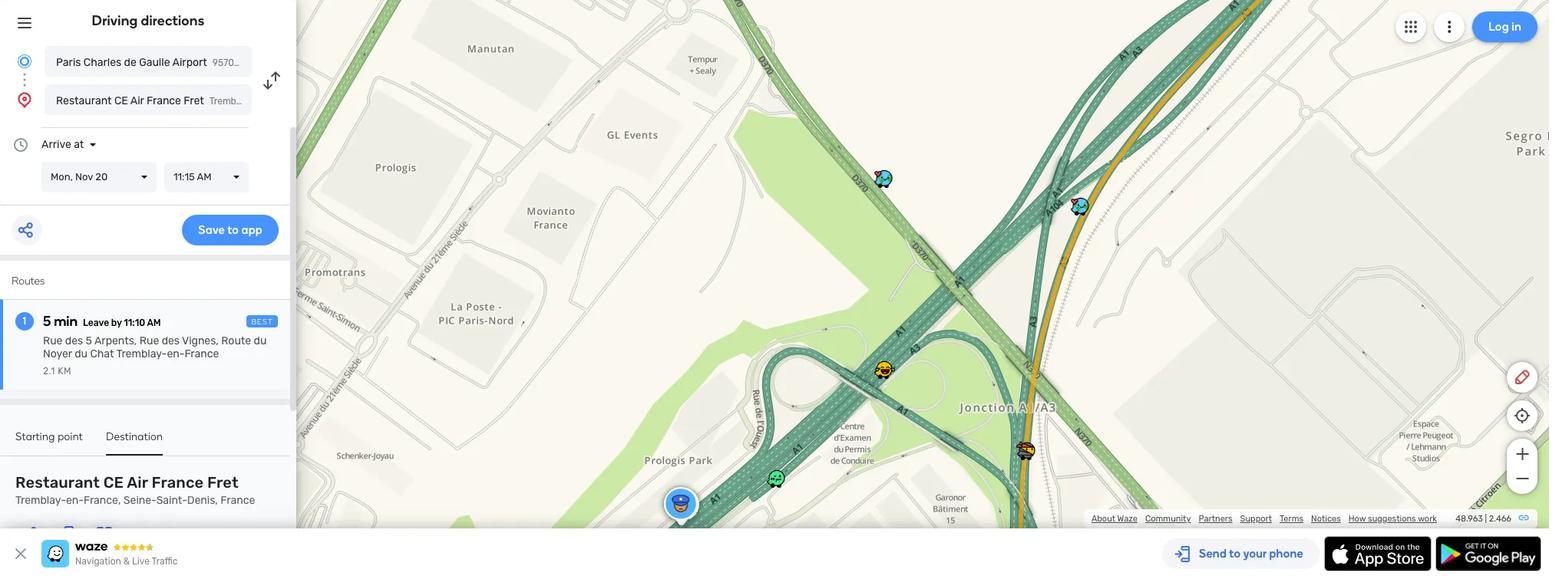 Task type: describe. For each thing, give the bounding box(es) containing it.
partners
[[1199, 514, 1233, 524]]

de
[[124, 56, 136, 69]]

france up 'saint-'
[[152, 474, 204, 492]]

driving
[[92, 12, 138, 29]]

20
[[95, 171, 108, 183]]

zoom in image
[[1513, 445, 1532, 464]]

vignes,
[[182, 335, 219, 348]]

community
[[1145, 514, 1191, 524]]

paris
[[56, 56, 81, 69]]

5 min leave by 11:10 am
[[43, 313, 161, 330]]

ce for restaurant ce air france fret
[[114, 94, 128, 107]]

fret for restaurant ce air france fret tremblay-en-france, seine-saint-denis, france
[[207, 474, 238, 492]]

paris charles de gaulle airport button
[[45, 46, 252, 77]]

|
[[1485, 514, 1487, 524]]

0 horizontal spatial 5
[[43, 313, 51, 330]]

ce for restaurant ce air france fret tremblay-en-france, seine-saint-denis, france
[[103, 474, 124, 492]]

rue des 5 arpents, rue des vignes, route du noyer du chat tremblay-en-france 2.1 km
[[43, 335, 267, 377]]

france right denis,
[[221, 494, 255, 507]]

2.1
[[43, 366, 55, 377]]

nov
[[75, 171, 93, 183]]

1 horizontal spatial du
[[254, 335, 267, 348]]

starting point button
[[15, 431, 83, 454]]

1
[[23, 315, 26, 328]]

fret for restaurant ce air france fret
[[184, 94, 204, 107]]

paris charles de gaulle airport
[[56, 56, 207, 69]]

1 rue from the left
[[43, 335, 63, 348]]

how suggestions work link
[[1349, 514, 1437, 524]]

11:15 am
[[173, 171, 212, 183]]

france,
[[84, 494, 121, 507]]

leave
[[83, 318, 109, 329]]

france inside button
[[147, 94, 181, 107]]

work
[[1418, 514, 1437, 524]]

5 inside rue des 5 arpents, rue des vignes, route du noyer du chat tremblay-en-france 2.1 km
[[86, 335, 92, 348]]

navigation & live traffic
[[75, 557, 178, 567]]

notices
[[1311, 514, 1341, 524]]

48.963 | 2.466
[[1456, 514, 1511, 524]]

air for restaurant ce air france fret tremblay-en-france, seine-saint-denis, france
[[127, 474, 148, 492]]

at
[[74, 138, 84, 151]]

chat
[[90, 348, 114, 361]]

restaurant ce air france fret
[[56, 94, 204, 107]]

tremblay- inside restaurant ce air france fret tremblay-en-france, seine-saint-denis, france
[[15, 494, 66, 507]]

routes
[[12, 275, 45, 288]]

48.963
[[1456, 514, 1483, 524]]

air for restaurant ce air france fret
[[130, 94, 144, 107]]

1 des from the left
[[65, 335, 83, 348]]

destination button
[[106, 431, 163, 456]]

terms
[[1280, 514, 1303, 524]]

denis,
[[187, 494, 218, 507]]

live
[[132, 557, 150, 567]]

terms link
[[1280, 514, 1303, 524]]

min
[[54, 313, 78, 330]]

noyer
[[43, 348, 72, 361]]

gaulle
[[139, 56, 170, 69]]



Task type: vqa. For each thing, say whether or not it's contained in the screenshot.
Choose Starting Point Text Box
no



Task type: locate. For each thing, give the bounding box(es) containing it.
1 horizontal spatial en-
[[167, 348, 185, 361]]

restaurant down starting point button
[[15, 474, 100, 492]]

tremblay-
[[116, 348, 167, 361], [15, 494, 66, 507]]

fret down airport
[[184, 94, 204, 107]]

fret
[[184, 94, 204, 107], [207, 474, 238, 492]]

traffic
[[152, 557, 178, 567]]

am inside list box
[[197, 171, 212, 183]]

1 vertical spatial tremblay-
[[15, 494, 66, 507]]

5 left min
[[43, 313, 51, 330]]

navigation
[[75, 557, 121, 567]]

link image
[[1518, 512, 1530, 524]]

destination
[[106, 431, 163, 444]]

location image
[[15, 91, 34, 109]]

france down gaulle
[[147, 94, 181, 107]]

restaurant inside restaurant ce air france fret tremblay-en-france, seine-saint-denis, france
[[15, 474, 100, 492]]

restaurant down paris
[[56, 94, 112, 107]]

directions
[[141, 12, 205, 29]]

0 vertical spatial ce
[[114, 94, 128, 107]]

arrive at
[[41, 138, 84, 151]]

1 vertical spatial restaurant
[[15, 474, 100, 492]]

11:15 am list box
[[164, 162, 249, 193]]

1 horizontal spatial des
[[162, 335, 180, 348]]

clock image
[[12, 136, 30, 154]]

en- inside rue des 5 arpents, rue des vignes, route du noyer du chat tremblay-en-france 2.1 km
[[167, 348, 185, 361]]

1 vertical spatial ce
[[103, 474, 124, 492]]

restaurant inside the restaurant ce air france fret button
[[56, 94, 112, 107]]

0 horizontal spatial du
[[75, 348, 87, 361]]

0 horizontal spatial fret
[[184, 94, 204, 107]]

arrive
[[41, 138, 71, 151]]

mon, nov 20 list box
[[41, 162, 157, 193]]

air up seine-
[[127, 474, 148, 492]]

ce inside the restaurant ce air france fret button
[[114, 94, 128, 107]]

air inside button
[[130, 94, 144, 107]]

ce down de
[[114, 94, 128, 107]]

support
[[1240, 514, 1272, 524]]

about waze link
[[1092, 514, 1138, 524]]

tremblay- down 11:10
[[116, 348, 167, 361]]

0 horizontal spatial tremblay-
[[15, 494, 66, 507]]

route
[[221, 335, 251, 348]]

about waze community partners support terms notices how suggestions work
[[1092, 514, 1437, 524]]

0 horizontal spatial en-
[[66, 494, 84, 507]]

ce up france, on the bottom of page
[[103, 474, 124, 492]]

1 vertical spatial fret
[[207, 474, 238, 492]]

fret inside button
[[184, 94, 204, 107]]

1 horizontal spatial fret
[[207, 474, 238, 492]]

waze
[[1117, 514, 1138, 524]]

11:15
[[173, 171, 195, 183]]

du left 'chat'
[[75, 348, 87, 361]]

ce
[[114, 94, 128, 107], [103, 474, 124, 492]]

air down paris charles de gaulle airport
[[130, 94, 144, 107]]

restaurant ce air france fret tremblay-en-france, seine-saint-denis, france
[[15, 474, 255, 507]]

best
[[251, 318, 273, 327]]

air inside restaurant ce air france fret tremblay-en-france, seine-saint-denis, france
[[127, 474, 148, 492]]

partners link
[[1199, 514, 1233, 524]]

1 vertical spatial en-
[[66, 494, 84, 507]]

du
[[254, 335, 267, 348], [75, 348, 87, 361]]

pencil image
[[1513, 368, 1531, 387]]

tremblay- inside rue des 5 arpents, rue des vignes, route du noyer du chat tremblay-en-france 2.1 km
[[116, 348, 167, 361]]

0 horizontal spatial rue
[[43, 335, 63, 348]]

about
[[1092, 514, 1115, 524]]

starting point
[[15, 431, 83, 444]]

0 vertical spatial en-
[[167, 348, 185, 361]]

suggestions
[[1368, 514, 1416, 524]]

des down min
[[65, 335, 83, 348]]

saint-
[[156, 494, 187, 507]]

5 down leave
[[86, 335, 92, 348]]

fret up denis,
[[207, 474, 238, 492]]

zoom out image
[[1513, 470, 1532, 488]]

1 vertical spatial am
[[147, 318, 161, 329]]

restaurant for restaurant ce air france fret
[[56, 94, 112, 107]]

support link
[[1240, 514, 1272, 524]]

am
[[197, 171, 212, 183], [147, 318, 161, 329]]

1 vertical spatial 5
[[86, 335, 92, 348]]

5
[[43, 313, 51, 330], [86, 335, 92, 348]]

0 vertical spatial am
[[197, 171, 212, 183]]

1 horizontal spatial am
[[197, 171, 212, 183]]

fret inside restaurant ce air france fret tremblay-en-france, seine-saint-denis, france
[[207, 474, 238, 492]]

11:10
[[124, 318, 145, 329]]

0 vertical spatial restaurant
[[56, 94, 112, 107]]

current location image
[[15, 52, 34, 71]]

0 vertical spatial fret
[[184, 94, 204, 107]]

des left vignes,
[[162, 335, 180, 348]]

restaurant for restaurant ce air france fret tremblay-en-france, seine-saint-denis, france
[[15, 474, 100, 492]]

community link
[[1145, 514, 1191, 524]]

by
[[111, 318, 122, 329]]

rue
[[43, 335, 63, 348], [140, 335, 159, 348]]

km
[[58, 366, 71, 377]]

am right 11:15
[[197, 171, 212, 183]]

en- right arpents,
[[167, 348, 185, 361]]

2.466
[[1489, 514, 1511, 524]]

0 vertical spatial tremblay-
[[116, 348, 167, 361]]

1 vertical spatial air
[[127, 474, 148, 492]]

tremblay- up x icon in the bottom of the page
[[15, 494, 66, 507]]

restaurant
[[56, 94, 112, 107], [15, 474, 100, 492]]

airport
[[172, 56, 207, 69]]

mon, nov 20
[[51, 171, 108, 183]]

am right 11:10
[[147, 318, 161, 329]]

how
[[1349, 514, 1366, 524]]

air
[[130, 94, 144, 107], [127, 474, 148, 492]]

en- down starting point button
[[66, 494, 84, 507]]

des
[[65, 335, 83, 348], [162, 335, 180, 348]]

0 vertical spatial 5
[[43, 313, 51, 330]]

rue down 11:10
[[140, 335, 159, 348]]

france
[[147, 94, 181, 107], [185, 348, 219, 361], [152, 474, 204, 492], [221, 494, 255, 507]]

driving directions
[[92, 12, 205, 29]]

1 horizontal spatial rue
[[140, 335, 159, 348]]

point
[[58, 431, 83, 444]]

0 horizontal spatial des
[[65, 335, 83, 348]]

restaurant ce air france fret button
[[45, 84, 252, 115]]

1 horizontal spatial tremblay-
[[116, 348, 167, 361]]

ce inside restaurant ce air france fret tremblay-en-france, seine-saint-denis, france
[[103, 474, 124, 492]]

seine-
[[123, 494, 156, 507]]

am inside 5 min leave by 11:10 am
[[147, 318, 161, 329]]

en-
[[167, 348, 185, 361], [66, 494, 84, 507]]

2 rue from the left
[[140, 335, 159, 348]]

charles
[[84, 56, 121, 69]]

notices link
[[1311, 514, 1341, 524]]

&
[[123, 557, 130, 567]]

starting
[[15, 431, 55, 444]]

du down best
[[254, 335, 267, 348]]

2 des from the left
[[162, 335, 180, 348]]

0 horizontal spatial am
[[147, 318, 161, 329]]

france left route
[[185, 348, 219, 361]]

0 vertical spatial air
[[130, 94, 144, 107]]

france inside rue des 5 arpents, rue des vignes, route du noyer du chat tremblay-en-france 2.1 km
[[185, 348, 219, 361]]

arpents,
[[94, 335, 137, 348]]

rue down min
[[43, 335, 63, 348]]

mon,
[[51, 171, 73, 183]]

1 horizontal spatial 5
[[86, 335, 92, 348]]

x image
[[12, 545, 30, 563]]

en- inside restaurant ce air france fret tremblay-en-france, seine-saint-denis, france
[[66, 494, 84, 507]]



